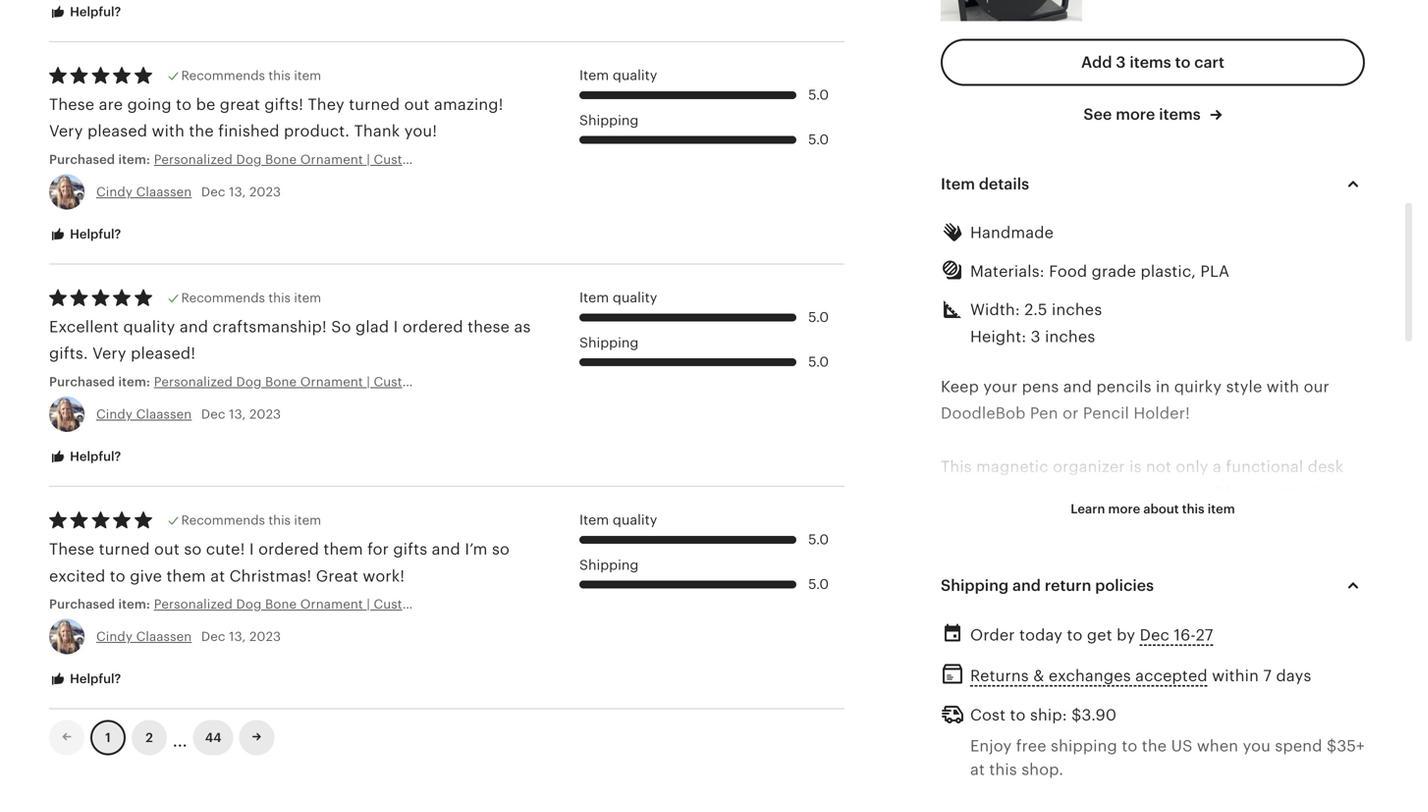 Task type: vqa. For each thing, say whether or not it's contained in the screenshot.
These Are Going To Be Great Gifts!  They Turned Out Amazing! Very Pleased With The Finished Product.  Thank You!
yes



Task type: describe. For each thing, give the bounding box(es) containing it.
1 helpful? from the top
[[67, 5, 121, 19]]

pleased!
[[131, 345, 196, 363]]

13, for to
[[229, 185, 246, 199]]

2 horizontal spatial for
[[1219, 512, 1241, 529]]

27
[[1196, 627, 1213, 644]]

excellent quality and craftsmanship!  so glad i ordered these as gifts.  very pleased!
[[49, 318, 531, 363]]

or inside this magnetic organizer is not only a functional desk accessory but also a unique piece of fan art. stick it to your fridge or any magnetic surface for a touch of whimsy and a convenient storage solution. bring some playful desk art into your workspace. makes a fantastic and amusing gift for fans of the iconic character. upgrade your organization game with a touch of doodlebob charm! me hoy minoy !!
[[1030, 512, 1046, 529]]

pens
[[1022, 378, 1059, 396]]

with inside this magnetic organizer is not only a functional desk accessory but also a unique piece of fan art. stick it to your fridge or any magnetic surface for a touch of whimsy and a convenient storage solution. bring some playful desk art into your workspace. makes a fantastic and amusing gift for fans of the iconic character. upgrade your organization game with a touch of doodlebob charm! me hoy minoy !!
[[1197, 618, 1230, 636]]

these turned out so cute!  i ordered them for gifts and i'm so excited to give them at christmas!  great work!
[[49, 541, 510, 585]]

art
[[1037, 565, 1058, 583]]

1 helpful? button from the top
[[34, 0, 136, 31]]

&
[[1033, 667, 1044, 685]]

functional
[[1226, 458, 1303, 476]]

the inside these are going to be great gifts!  they turned out amazing! very pleased with the finished product.  thank you!
[[189, 122, 214, 140]]

item for these turned out so cute!  i ordered them for gifts and i'm so excited to give them at christmas!  great work!
[[579, 512, 609, 528]]

solution.
[[1202, 538, 1268, 556]]

purchased item: for are
[[49, 152, 154, 167]]

item details
[[941, 175, 1029, 193]]

amazing!
[[434, 96, 503, 113]]

5 5.0 from the top
[[808, 532, 829, 547]]

item details button
[[923, 161, 1383, 208]]

a right "27"
[[1234, 618, 1243, 636]]

enjoy
[[970, 738, 1012, 755]]

craftsmanship!
[[213, 318, 327, 336]]

3.90
[[1082, 707, 1117, 724]]

see
[[1084, 105, 1112, 123]]

16-
[[1174, 627, 1196, 644]]

fan
[[1225, 485, 1249, 503]]

storage
[[1139, 538, 1197, 556]]

unique
[[1101, 485, 1154, 503]]

us
[[1171, 738, 1193, 755]]

items for 3
[[1130, 53, 1171, 71]]

item quality for excellent quality and craftsmanship!  so glad i ordered these as gifts.  very pleased!
[[579, 290, 657, 306]]

work!
[[363, 567, 405, 585]]

…
[[173, 723, 187, 752]]

2 link
[[132, 720, 167, 756]]

3 5.0 from the top
[[808, 309, 829, 325]]

of left fan
[[1205, 485, 1221, 503]]

food
[[1049, 263, 1087, 280]]

excited
[[49, 567, 105, 585]]

to inside this magnetic organizer is not only a functional desk accessory but also a unique piece of fan art. stick it to your fridge or any magnetic surface for a touch of whimsy and a convenient storage solution. bring some playful desk art into your workspace. makes a fantastic and amusing gift for fans of the iconic character. upgrade your organization game with a touch of doodlebob charm! me hoy minoy !!
[[1341, 485, 1356, 503]]

free
[[1016, 738, 1046, 755]]

halloween napkin holder, scream horror film theme, spooky scary party decoration, halloween table accent decor image
[[941, 0, 1082, 21]]

any
[[1050, 512, 1077, 529]]

out inside "these turned out so cute!  i ordered them for gifts and i'm so excited to give them at christmas!  great work!"
[[154, 541, 180, 558]]

details
[[979, 175, 1029, 193]]

size: 3 inches x 2.8 inches material: fully 3d printed in eco-friendly pla (hand
[[941, 752, 1332, 798]]

purchased item: for quality
[[49, 375, 154, 389]]

purchased for excellent quality and craftsmanship!  so glad i ordered these as gifts.  very pleased!
[[49, 375, 115, 389]]

size:
[[941, 752, 977, 770]]

workspace.
[[1135, 565, 1222, 583]]

2
[[146, 731, 153, 745]]

2 so from the left
[[492, 541, 510, 558]]

item for these are going to be great gifts!  they turned out amazing! very pleased with the finished product.  thank you!
[[579, 67, 609, 83]]

playful
[[941, 565, 993, 583]]

dec for so
[[201, 630, 225, 644]]

piece
[[1158, 485, 1201, 503]]

returns
[[970, 667, 1029, 685]]

recommends for to
[[181, 68, 265, 83]]

1 vertical spatial touch
[[1247, 618, 1292, 636]]

dec for pleased
[[201, 185, 225, 199]]

claassen for going
[[136, 185, 192, 199]]

keep your pens and pencils in quirky style with our doodlebob pen or pencil holder!
[[941, 378, 1330, 422]]

these are going to be great gifts!  they turned out amazing! very pleased with the finished product.  thank you!
[[49, 96, 503, 140]]

inches down 2.5
[[1045, 328, 1095, 345]]

character.
[[1237, 592, 1314, 609]]

so
[[331, 318, 351, 336]]

turned inside these are going to be great gifts!  they turned out amazing! very pleased with the finished product.  thank you!
[[349, 96, 400, 113]]

helpful? button for quality
[[34, 439, 136, 476]]

more for learn
[[1108, 502, 1140, 516]]

great
[[220, 96, 260, 113]]

upgrade
[[941, 618, 1007, 636]]

friendly
[[1190, 779, 1248, 796]]

2023 for so
[[249, 407, 281, 422]]

accessory
[[941, 485, 1018, 503]]

to inside "these turned out so cute!  i ordered them for gifts and i'm so excited to give them at christmas!  great work!"
[[110, 567, 126, 585]]

i'm
[[465, 541, 488, 558]]

and down playful
[[941, 592, 970, 609]]

1
[[105, 731, 111, 745]]

materials:
[[970, 263, 1045, 280]]

these for these are going to be great gifts!  they turned out amazing! very pleased with the finished product.  thank you!
[[49, 96, 95, 113]]

spend
[[1275, 738, 1322, 755]]

plastic,
[[1141, 263, 1196, 280]]

pleased
[[87, 122, 147, 140]]

doodlebob inside keep your pens and pencils in quirky style with our doodlebob pen or pencil holder!
[[941, 405, 1026, 422]]

x
[[1051, 752, 1059, 770]]

and down fridge
[[1003, 538, 1032, 556]]

art.
[[1253, 485, 1279, 503]]

by
[[1117, 627, 1135, 644]]

0 horizontal spatial magnetic
[[976, 458, 1048, 476]]

learn more about this item
[[1071, 502, 1235, 516]]

this
[[941, 458, 972, 476]]

some
[[1317, 538, 1359, 556]]

item for so
[[294, 513, 321, 528]]

2.8
[[1063, 752, 1087, 770]]

get
[[1087, 627, 1112, 644]]

item inside dropdown button
[[941, 175, 975, 193]]

3 inside the width: 2.5 inches height: 3 inches
[[1031, 328, 1041, 345]]

this for pleased!
[[268, 291, 291, 306]]

a right also
[[1088, 485, 1097, 503]]

item: for turned
[[118, 597, 150, 612]]

great
[[316, 567, 358, 585]]

not
[[1146, 458, 1172, 476]]

return
[[1045, 577, 1091, 595]]

or inside keep your pens and pencils in quirky style with our doodlebob pen or pencil holder!
[[1063, 405, 1079, 422]]

width:
[[970, 301, 1020, 319]]

add
[[1081, 53, 1112, 71]]

$
[[1072, 707, 1082, 724]]

4 5.0 from the top
[[808, 354, 829, 370]]

these
[[468, 318, 510, 336]]

enjoy free shipping to the us when you spend $35+ at this shop.
[[970, 738, 1365, 779]]

whimsy
[[941, 538, 999, 556]]

cindy claassen dec 13, 2023 for going
[[96, 185, 281, 199]]

quirky
[[1174, 378, 1222, 396]]

doodlebob inside this magnetic organizer is not only a functional desk accessory but also a unique piece of fan art. stick it to your fridge or any magnetic surface for a touch of whimsy and a convenient storage solution. bring some playful desk art into your workspace. makes a fantastic and amusing gift for fans of the iconic character. upgrade your organization game with a touch of doodlebob charm! me hoy minoy !!
[[941, 645, 1026, 663]]

your up whimsy
[[941, 512, 975, 529]]

you
[[1243, 738, 1271, 755]]

!!
[[1200, 645, 1210, 663]]

days
[[1276, 667, 1311, 685]]

i inside excellent quality and craftsmanship!  so glad i ordered these as gifts.  very pleased!
[[393, 318, 398, 336]]

quality for excellent quality and craftsmanship!  so glad i ordered these as gifts.  very pleased!
[[613, 290, 657, 306]]

cindy claassen link for are
[[96, 185, 192, 199]]

to left get
[[1067, 627, 1083, 644]]

0 vertical spatial touch
[[1258, 512, 1303, 529]]

organization
[[1050, 618, 1145, 636]]

1 horizontal spatial desk
[[1308, 458, 1344, 476]]

item quality for these are going to be great gifts!  they turned out amazing! very pleased with the finished product.  thank you!
[[579, 67, 657, 83]]

when
[[1197, 738, 1238, 755]]

1 horizontal spatial magnetic
[[1081, 512, 1154, 529]]

shipping and return policies
[[941, 577, 1154, 595]]

helpful? button for are
[[34, 217, 136, 253]]

learn more about this item button
[[1056, 491, 1250, 527]]

pencil
[[1083, 405, 1129, 422]]

very for these
[[49, 122, 83, 140]]

width: 2.5 inches height: 3 inches
[[970, 301, 1102, 345]]

and inside "these turned out so cute!  i ordered them for gifts and i'm so excited to give them at christmas!  great work!"
[[432, 541, 461, 558]]

style
[[1226, 378, 1262, 396]]

more for see
[[1116, 105, 1155, 123]]



Task type: locate. For each thing, give the bounding box(es) containing it.
specifications:
[[941, 699, 1055, 716]]

surface
[[1158, 512, 1215, 529]]

1 horizontal spatial or
[[1063, 405, 1079, 422]]

2 vertical spatial for
[[1074, 592, 1096, 609]]

keep
[[941, 378, 979, 396]]

to
[[1175, 53, 1191, 71], [176, 96, 192, 113], [1341, 485, 1356, 503], [110, 567, 126, 585], [1067, 627, 1083, 644], [1010, 707, 1026, 724], [1122, 738, 1138, 755]]

1 horizontal spatial ordered
[[402, 318, 463, 336]]

makes
[[1227, 565, 1275, 583]]

item up excellent quality and craftsmanship!  so glad i ordered these as gifts.  very pleased!
[[294, 291, 321, 306]]

recommends for so
[[181, 513, 265, 528]]

2 vertical spatial recommends this item
[[181, 513, 321, 528]]

item
[[294, 68, 321, 83], [294, 291, 321, 306], [1208, 502, 1235, 516], [294, 513, 321, 528]]

our
[[1304, 378, 1330, 396]]

helpful? button for turned
[[34, 662, 136, 698]]

in inside size: 3 inches x 2.8 inches material: fully 3d printed in eco-friendly pla (hand
[[1137, 779, 1151, 796]]

out inside these are going to be great gifts!  they turned out amazing! very pleased with the finished product.  thank you!
[[404, 96, 430, 113]]

item: for quality
[[118, 375, 150, 389]]

your inside keep your pens and pencils in quirky style with our doodlebob pen or pencil holder!
[[983, 378, 1018, 396]]

magnetic down unique
[[1081, 512, 1154, 529]]

your left pens
[[983, 378, 1018, 396]]

glad
[[356, 318, 389, 336]]

1 vertical spatial recommends
[[181, 291, 265, 306]]

(hand
[[1286, 779, 1332, 796]]

0 vertical spatial turned
[[349, 96, 400, 113]]

ordered inside excellent quality and craftsmanship!  so glad i ordered these as gifts.  very pleased!
[[402, 318, 463, 336]]

item up solution. at the bottom
[[1208, 502, 1235, 516]]

organizer
[[1053, 458, 1125, 476]]

item: for are
[[118, 152, 150, 167]]

cute!
[[206, 541, 245, 558]]

is
[[1129, 458, 1142, 476]]

0 vertical spatial ordered
[[402, 318, 463, 336]]

shop.
[[1022, 761, 1064, 779]]

item for pleased!
[[294, 291, 321, 306]]

this down 'enjoy' at the bottom
[[989, 761, 1017, 779]]

1 these from the top
[[49, 96, 95, 113]]

give
[[130, 567, 162, 585]]

0 vertical spatial pla
[[1200, 263, 1230, 280]]

1 vertical spatial turned
[[99, 541, 150, 558]]

1 so from the left
[[184, 541, 202, 558]]

1 vertical spatial item quality
[[579, 290, 657, 306]]

are
[[99, 96, 123, 113]]

1 vertical spatial with
[[1267, 378, 1299, 396]]

0 vertical spatial desk
[[1308, 458, 1344, 476]]

the down be
[[189, 122, 214, 140]]

this inside dropdown button
[[1182, 502, 1205, 516]]

or
[[1063, 405, 1079, 422], [1030, 512, 1046, 529]]

2.5
[[1024, 301, 1047, 319]]

cindy claassen link for turned
[[96, 630, 192, 644]]

with inside keep your pens and pencils in quirky style with our doodlebob pen or pencil holder!
[[1267, 378, 1299, 396]]

recommends this item for to
[[181, 68, 321, 83]]

of down "stick"
[[1307, 512, 1323, 529]]

0 horizontal spatial very
[[49, 122, 83, 140]]

0 horizontal spatial for
[[367, 541, 389, 558]]

cindy claassen link down pleased!
[[96, 407, 192, 422]]

pen
[[1030, 405, 1058, 422]]

2 item: from the top
[[118, 375, 150, 389]]

items for more
[[1159, 105, 1201, 123]]

more inside dropdown button
[[1108, 502, 1140, 516]]

shipping for these turned out so cute!  i ordered them for gifts and i'm so excited to give them at christmas!  great work!
[[579, 557, 639, 573]]

claassen for and
[[136, 407, 192, 422]]

2 helpful? from the top
[[67, 227, 121, 242]]

shipping
[[1051, 738, 1117, 755]]

cindy claassen link for quality
[[96, 407, 192, 422]]

so right i'm
[[492, 541, 510, 558]]

cost
[[970, 707, 1006, 724]]

2 cindy claassen link from the top
[[96, 407, 192, 422]]

0 vertical spatial i
[[393, 318, 398, 336]]

3 purchased from the top
[[49, 597, 115, 612]]

i inside "these turned out so cute!  i ordered them for gifts and i'm so excited to give them at christmas!  great work!"
[[249, 541, 254, 558]]

3 recommends from the top
[[181, 513, 265, 528]]

a down fan
[[1245, 512, 1254, 529]]

2 horizontal spatial with
[[1267, 378, 1299, 396]]

0 vertical spatial at
[[210, 567, 225, 585]]

2 vertical spatial purchased item:
[[49, 597, 154, 612]]

2 item quality from the top
[[579, 290, 657, 306]]

more right the learn
[[1108, 502, 1140, 516]]

dec for pleased!
[[201, 407, 225, 422]]

3 13, from the top
[[229, 630, 246, 644]]

0 horizontal spatial ordered
[[258, 541, 319, 558]]

0 vertical spatial these
[[49, 96, 95, 113]]

0 vertical spatial doodlebob
[[941, 405, 1026, 422]]

a up art
[[1036, 538, 1045, 556]]

3 inside "add 3 items to cart" "button"
[[1116, 53, 1126, 71]]

0 vertical spatial purchased
[[49, 152, 115, 167]]

0 horizontal spatial 3
[[982, 752, 992, 770]]

for inside "these turned out so cute!  i ordered them for gifts and i'm so excited to give them at christmas!  great work!"
[[367, 541, 389, 558]]

2 vertical spatial cindy
[[96, 630, 133, 644]]

and left i'm
[[432, 541, 461, 558]]

me
[[1088, 645, 1111, 663]]

items inside see more items link
[[1159, 105, 1201, 123]]

of right fans
[[1136, 592, 1152, 609]]

2 cindy from the top
[[96, 407, 133, 422]]

2023 for be
[[249, 185, 281, 199]]

pla
[[1200, 263, 1230, 280], [1253, 779, 1282, 796]]

this up "these turned out so cute!  i ordered them for gifts and i'm so excited to give them at christmas!  great work!"
[[268, 513, 291, 528]]

more right see
[[1116, 105, 1155, 123]]

5.0
[[808, 87, 829, 103], [808, 132, 829, 147], [808, 309, 829, 325], [808, 354, 829, 370], [808, 532, 829, 547], [808, 577, 829, 592]]

today
[[1019, 627, 1063, 644]]

3 item quality from the top
[[579, 512, 657, 528]]

3 cindy claassen dec 13, 2023 from the top
[[96, 630, 281, 644]]

cindy down pleased
[[96, 185, 133, 199]]

to inside these are going to be great gifts!  they turned out amazing! very pleased with the finished product.  thank you!
[[176, 96, 192, 113]]

4 helpful? button from the top
[[34, 662, 136, 698]]

a
[[1213, 458, 1222, 476], [1088, 485, 1097, 503], [1245, 512, 1254, 529], [1036, 538, 1045, 556], [1279, 565, 1288, 583], [1234, 618, 1243, 636]]

claassen for out
[[136, 630, 192, 644]]

1 vertical spatial doodlebob
[[941, 645, 1026, 663]]

learn
[[1071, 502, 1105, 516]]

1 vertical spatial purchased
[[49, 375, 115, 389]]

3
[[1116, 53, 1126, 71], [1031, 328, 1041, 345], [982, 752, 992, 770]]

claassen
[[136, 185, 192, 199], [136, 407, 192, 422], [136, 630, 192, 644]]

0 vertical spatial very
[[49, 122, 83, 140]]

1 horizontal spatial out
[[404, 96, 430, 113]]

printed
[[1077, 779, 1133, 796]]

2 vertical spatial cindy claassen dec 13, 2023
[[96, 630, 281, 644]]

cart
[[1194, 53, 1225, 71]]

3 helpful? from the top
[[67, 449, 121, 464]]

this inside enjoy free shipping to the us when you spend $35+ at this shop.
[[989, 761, 1017, 779]]

and right pens
[[1063, 378, 1092, 396]]

the left us
[[1142, 738, 1167, 755]]

1 horizontal spatial 3
[[1031, 328, 1041, 345]]

2 5.0 from the top
[[808, 132, 829, 147]]

0 vertical spatial item:
[[118, 152, 150, 167]]

1 vertical spatial desk
[[997, 565, 1033, 583]]

this up craftsmanship!
[[268, 291, 291, 306]]

2 these from the top
[[49, 541, 95, 558]]

0 vertical spatial recommends
[[181, 68, 265, 83]]

of down character.
[[1296, 618, 1312, 636]]

with inside these are going to be great gifts!  they turned out amazing! very pleased with the finished product.  thank you!
[[152, 122, 185, 140]]

game
[[1150, 618, 1193, 636]]

1 horizontal spatial i
[[393, 318, 398, 336]]

recommends this item for craftsmanship!
[[181, 291, 321, 306]]

to right cost
[[1010, 707, 1026, 724]]

very for excellent
[[92, 345, 126, 363]]

and
[[180, 318, 208, 336], [1063, 378, 1092, 396], [1003, 538, 1032, 556], [432, 541, 461, 558], [1012, 577, 1041, 595], [941, 592, 970, 609]]

1 vertical spatial for
[[367, 541, 389, 558]]

in left the 'eco-'
[[1137, 779, 1151, 796]]

at down 'enjoy' at the bottom
[[970, 761, 985, 779]]

purchased for these are going to be great gifts!  they turned out amazing! very pleased with the finished product.  thank you!
[[49, 152, 115, 167]]

cindy claassen dec 13, 2023 down pleased!
[[96, 407, 281, 422]]

2 purchased from the top
[[49, 375, 115, 389]]

0 horizontal spatial at
[[210, 567, 225, 585]]

3 2023 from the top
[[249, 630, 281, 644]]

cindy for are
[[96, 185, 133, 199]]

0 horizontal spatial or
[[1030, 512, 1046, 529]]

13, down christmas!
[[229, 630, 246, 644]]

so left cute!
[[184, 541, 202, 558]]

items
[[1130, 53, 1171, 71], [1159, 105, 1201, 123]]

2 13, from the top
[[229, 407, 246, 422]]

0 vertical spatial or
[[1063, 405, 1079, 422]]

these left are
[[49, 96, 95, 113]]

1 vertical spatial them
[[166, 567, 206, 585]]

2 horizontal spatial 3
[[1116, 53, 1126, 71]]

0 horizontal spatial out
[[154, 541, 180, 558]]

1 vertical spatial 3
[[1031, 328, 1041, 345]]

2023 down excellent quality and craftsmanship!  so glad i ordered these as gifts.  very pleased!
[[249, 407, 281, 422]]

1 horizontal spatial turned
[[349, 96, 400, 113]]

shipping inside dropdown button
[[941, 577, 1009, 595]]

1 vertical spatial pla
[[1253, 779, 1282, 796]]

item up they
[[294, 68, 321, 83]]

to right shipping
[[1122, 738, 1138, 755]]

about
[[1143, 502, 1179, 516]]

this for pleased
[[268, 68, 291, 83]]

cindy claassen dec 13, 2023 down give at the bottom
[[96, 630, 281, 644]]

for up solution. at the bottom
[[1219, 512, 1241, 529]]

your down the amusing
[[1011, 618, 1045, 636]]

purchased item: for turned
[[49, 597, 154, 612]]

1 vertical spatial cindy claassen link
[[96, 407, 192, 422]]

1 cindy claassen link from the top
[[96, 185, 192, 199]]

2 cindy claassen dec 13, 2023 from the top
[[96, 407, 281, 422]]

2 vertical spatial recommends
[[181, 513, 265, 528]]

ordered up christmas!
[[258, 541, 319, 558]]

turned up give at the bottom
[[99, 541, 150, 558]]

quality for these are going to be great gifts!  they turned out amazing! very pleased with the finished product.  thank you!
[[613, 67, 657, 83]]

policies
[[1095, 577, 1154, 595]]

1 vertical spatial 13,
[[229, 407, 246, 422]]

they
[[308, 96, 345, 113]]

inches down food
[[1052, 301, 1102, 319]]

of
[[1205, 485, 1221, 503], [1307, 512, 1323, 529], [1136, 592, 1152, 609], [1296, 618, 1312, 636]]

minoy
[[1150, 645, 1196, 663]]

4 helpful? from the top
[[67, 672, 121, 687]]

0 vertical spatial for
[[1219, 512, 1241, 529]]

fully
[[1012, 779, 1047, 796]]

for up work!
[[367, 541, 389, 558]]

pla right the plastic,
[[1200, 263, 1230, 280]]

2 doodlebob from the top
[[941, 645, 1026, 663]]

gift
[[1043, 592, 1070, 609]]

dec
[[201, 185, 225, 199], [201, 407, 225, 422], [1140, 627, 1170, 644], [201, 630, 225, 644]]

1 vertical spatial out
[[154, 541, 180, 558]]

helpful? for quality
[[67, 449, 121, 464]]

and inside excellent quality and craftsmanship!  so glad i ordered these as gifts.  very pleased!
[[180, 318, 208, 336]]

0 vertical spatial item quality
[[579, 67, 657, 83]]

dec 16-27 button
[[1140, 621, 1213, 650]]

3 claassen from the top
[[136, 630, 192, 644]]

1 vertical spatial cindy claassen dec 13, 2023
[[96, 407, 281, 422]]

1 vertical spatial in
[[1137, 779, 1151, 796]]

2 vertical spatial cindy claassen link
[[96, 630, 192, 644]]

cindy claassen link down give at the bottom
[[96, 630, 192, 644]]

to left give at the bottom
[[110, 567, 126, 585]]

doodlebob down "order"
[[941, 645, 1026, 663]]

this for so
[[268, 513, 291, 528]]

3 cindy claassen link from the top
[[96, 630, 192, 644]]

3 recommends this item from the top
[[181, 513, 321, 528]]

hoy
[[1115, 645, 1145, 663]]

1 purchased item: from the top
[[49, 152, 154, 167]]

7
[[1263, 667, 1272, 685]]

claassen down pleased
[[136, 185, 192, 199]]

1 vertical spatial ordered
[[258, 541, 319, 558]]

shipping for these are going to be great gifts!  they turned out amazing! very pleased with the finished product.  thank you!
[[579, 112, 639, 128]]

ordered inside "these turned out so cute!  i ordered them for gifts and i'm so excited to give them at christmas!  great work!"
[[258, 541, 319, 558]]

purchased down gifts.
[[49, 375, 115, 389]]

purchased down excited
[[49, 597, 115, 612]]

0 vertical spatial 2023
[[249, 185, 281, 199]]

recommends up great
[[181, 68, 265, 83]]

i right glad
[[393, 318, 398, 336]]

and inside dropdown button
[[1012, 577, 1041, 595]]

cost to ship: $ 3.90
[[970, 707, 1117, 724]]

at inside "these turned out so cute!  i ordered them for gifts and i'm so excited to give them at christmas!  great work!"
[[210, 567, 225, 585]]

pla inside size: 3 inches x 2.8 inches material: fully 3d printed in eco-friendly pla (hand
[[1253, 779, 1282, 796]]

in inside keep your pens and pencils in quirky style with our doodlebob pen or pencil holder!
[[1156, 378, 1170, 396]]

0 vertical spatial purchased item:
[[49, 152, 154, 167]]

fridge
[[979, 512, 1025, 529]]

1 5.0 from the top
[[808, 87, 829, 103]]

the inside this magnetic organizer is not only a functional desk accessory but also a unique piece of fan art. stick it to your fridge or any magnetic surface for a touch of whimsy and a convenient storage solution. bring some playful desk art into your workspace. makes a fantastic and amusing gift for fans of the iconic character. upgrade your organization game with a touch of doodlebob charm! me hoy minoy !!
[[1156, 592, 1181, 609]]

inches up 'fully'
[[996, 752, 1046, 770]]

cindy claassen link
[[96, 185, 192, 199], [96, 407, 192, 422], [96, 630, 192, 644]]

cindy down give at the bottom
[[96, 630, 133, 644]]

out up you!
[[404, 96, 430, 113]]

cindy claassen dec 13, 2023 for out
[[96, 630, 281, 644]]

turned inside "these turned out so cute!  i ordered them for gifts and i'm so excited to give them at christmas!  great work!"
[[99, 541, 150, 558]]

0 vertical spatial cindy claassen dec 13, 2023
[[96, 185, 281, 199]]

helpful? for turned
[[67, 672, 121, 687]]

these for these turned out so cute!  i ordered them for gifts and i'm so excited to give them at christmas!  great work!
[[49, 541, 95, 558]]

0 vertical spatial 3
[[1116, 53, 1126, 71]]

1 vertical spatial these
[[49, 541, 95, 558]]

0 vertical spatial items
[[1130, 53, 1171, 71]]

0 horizontal spatial desk
[[997, 565, 1033, 583]]

1 vertical spatial at
[[970, 761, 985, 779]]

desk up the amusing
[[997, 565, 1033, 583]]

1 doodlebob from the top
[[941, 405, 1026, 422]]

recommends this item up great
[[181, 68, 321, 83]]

desk up it
[[1308, 458, 1344, 476]]

items down add 3 items to cart
[[1159, 105, 1201, 123]]

2023 down finished
[[249, 185, 281, 199]]

44 link
[[193, 720, 233, 756]]

eco-
[[1156, 779, 1190, 796]]

0 vertical spatial out
[[404, 96, 430, 113]]

0 horizontal spatial so
[[184, 541, 202, 558]]

helpful? for are
[[67, 227, 121, 242]]

claassen down pleased!
[[136, 407, 192, 422]]

1 vertical spatial i
[[249, 541, 254, 558]]

1 cindy from the top
[[96, 185, 133, 199]]

3 helpful? button from the top
[[34, 439, 136, 476]]

gifts.
[[49, 345, 88, 363]]

1 cindy claassen dec 13, 2023 from the top
[[96, 185, 281, 199]]

13, down finished
[[229, 185, 246, 199]]

recommends this item up craftsmanship!
[[181, 291, 321, 306]]

christmas!
[[229, 567, 312, 585]]

cindy claassen link down pleased
[[96, 185, 192, 199]]

2 vertical spatial with
[[1197, 618, 1230, 636]]

add 3 items to cart
[[1081, 53, 1225, 71]]

1 horizontal spatial them
[[323, 541, 363, 558]]

exchanges
[[1049, 667, 1131, 685]]

1 item quality from the top
[[579, 67, 657, 83]]

3 inside size: 3 inches x 2.8 inches material: fully 3d printed in eco-friendly pla (hand
[[982, 752, 992, 770]]

in up holder!
[[1156, 378, 1170, 396]]

1 vertical spatial claassen
[[136, 407, 192, 422]]

0 horizontal spatial with
[[152, 122, 185, 140]]

at inside enjoy free shipping to the us when you spend $35+ at this shop.
[[970, 761, 985, 779]]

0 horizontal spatial in
[[1137, 779, 1151, 796]]

recommends for craftsmanship!
[[181, 291, 265, 306]]

within
[[1212, 667, 1259, 685]]

item inside dropdown button
[[1208, 502, 1235, 516]]

6 5.0 from the top
[[808, 577, 829, 592]]

with down iconic
[[1197, 618, 1230, 636]]

your up fans
[[1097, 565, 1131, 583]]

0 horizontal spatial i
[[249, 541, 254, 558]]

and up pleased!
[[180, 318, 208, 336]]

1 vertical spatial item:
[[118, 375, 150, 389]]

2 vertical spatial purchased
[[49, 597, 115, 612]]

very
[[49, 122, 83, 140], [92, 345, 126, 363]]

out up give at the bottom
[[154, 541, 180, 558]]

2 vertical spatial 2023
[[249, 630, 281, 644]]

1 2023 from the top
[[249, 185, 281, 199]]

0 vertical spatial them
[[323, 541, 363, 558]]

for down into at bottom right
[[1074, 592, 1096, 609]]

the up game
[[1156, 592, 1181, 609]]

2 2023 from the top
[[249, 407, 281, 422]]

1 horizontal spatial with
[[1197, 618, 1230, 636]]

3 purchased item: from the top
[[49, 597, 154, 612]]

0 vertical spatial the
[[189, 122, 214, 140]]

3 right add on the top
[[1116, 53, 1126, 71]]

1 13, from the top
[[229, 185, 246, 199]]

2 claassen from the top
[[136, 407, 192, 422]]

1 vertical spatial more
[[1108, 502, 1140, 516]]

13, down excellent quality and craftsmanship!  so glad i ordered these as gifts.  very pleased!
[[229, 407, 246, 422]]

quality inside excellent quality and craftsmanship!  so glad i ordered these as gifts.  very pleased!
[[123, 318, 175, 336]]

or left any
[[1030, 512, 1046, 529]]

add 3 items to cart button
[[941, 39, 1365, 86]]

1 vertical spatial magnetic
[[1081, 512, 1154, 529]]

pencils
[[1096, 378, 1152, 396]]

cindy claassen dec 13, 2023 for and
[[96, 407, 281, 422]]

1 link
[[90, 720, 126, 756]]

iconic
[[1186, 592, 1232, 609]]

1 claassen from the top
[[136, 185, 192, 199]]

2 helpful? button from the top
[[34, 217, 136, 253]]

recommends
[[181, 68, 265, 83], [181, 291, 265, 306], [181, 513, 265, 528]]

1 vertical spatial or
[[1030, 512, 1046, 529]]

this up the "gifts!"
[[268, 68, 291, 83]]

purchased for these turned out so cute!  i ordered them for gifts and i'm so excited to give them at christmas!  great work!
[[49, 597, 115, 612]]

to inside "add 3 items to cart" "button"
[[1175, 53, 1191, 71]]

recommends this item up cute!
[[181, 513, 321, 528]]

1 horizontal spatial very
[[92, 345, 126, 363]]

out
[[404, 96, 430, 113], [154, 541, 180, 558]]

2 purchased item: from the top
[[49, 375, 154, 389]]

1 recommends from the top
[[181, 68, 265, 83]]

2 vertical spatial item quality
[[579, 512, 657, 528]]

3 for inches
[[982, 752, 992, 770]]

2 recommends from the top
[[181, 291, 265, 306]]

2 recommends this item from the top
[[181, 291, 321, 306]]

13, for so
[[229, 630, 246, 644]]

1 vertical spatial recommends this item
[[181, 291, 321, 306]]

the inside enjoy free shipping to the us when you spend $35+ at this shop.
[[1142, 738, 1167, 755]]

with left our at right top
[[1267, 378, 1299, 396]]

1 vertical spatial cindy
[[96, 407, 133, 422]]

item: down pleased
[[118, 152, 150, 167]]

and inside keep your pens and pencils in quirky style with our doodlebob pen or pencil holder!
[[1063, 378, 1092, 396]]

or right pen
[[1063, 405, 1079, 422]]

item up "these turned out so cute!  i ordered them for gifts and i'm so excited to give them at christmas!  great work!"
[[294, 513, 321, 528]]

turned up the 'thank'
[[349, 96, 400, 113]]

1 vertical spatial very
[[92, 345, 126, 363]]

13, for craftsmanship!
[[229, 407, 246, 422]]

these inside "these turned out so cute!  i ordered them for gifts and i'm so excited to give them at christmas!  great work!"
[[49, 541, 95, 558]]

1 vertical spatial 2023
[[249, 407, 281, 422]]

very down excellent
[[92, 345, 126, 363]]

purchased down pleased
[[49, 152, 115, 167]]

be
[[196, 96, 215, 113]]

item for excellent quality and craftsmanship!  so glad i ordered these as gifts.  very pleased!
[[579, 290, 609, 306]]

returns & exchanges accepted button
[[970, 662, 1208, 690]]

1 horizontal spatial for
[[1074, 592, 1096, 609]]

3 down 2.5
[[1031, 328, 1041, 345]]

0 vertical spatial cindy
[[96, 185, 133, 199]]

accepted
[[1135, 667, 1208, 685]]

a right only
[[1213, 458, 1222, 476]]

item quality for these turned out so cute!  i ordered them for gifts and i'm so excited to give them at christmas!  great work!
[[579, 512, 657, 528]]

cindy for turned
[[96, 630, 133, 644]]

2023 for cute!
[[249, 630, 281, 644]]

cindy for quality
[[96, 407, 133, 422]]

1 horizontal spatial so
[[492, 541, 510, 558]]

2023
[[249, 185, 281, 199], [249, 407, 281, 422], [249, 630, 281, 644]]

these inside these are going to be great gifts!  they turned out amazing! very pleased with the finished product.  thank you!
[[49, 96, 95, 113]]

2 vertical spatial item:
[[118, 597, 150, 612]]

item for pleased
[[294, 68, 321, 83]]

quality for these turned out so cute!  i ordered them for gifts and i'm so excited to give them at christmas!  great work!
[[613, 512, 657, 528]]

very inside excellent quality and craftsmanship!  so glad i ordered these as gifts.  very pleased!
[[92, 345, 126, 363]]

13,
[[229, 185, 246, 199], [229, 407, 246, 422], [229, 630, 246, 644]]

inches
[[1052, 301, 1102, 319], [1045, 328, 1095, 345], [996, 752, 1046, 770], [1091, 752, 1141, 770]]

2 vertical spatial 13,
[[229, 630, 246, 644]]

items up see more items link
[[1130, 53, 1171, 71]]

i right cute!
[[249, 541, 254, 558]]

items inside "add 3 items to cart" "button"
[[1130, 53, 1171, 71]]

inches up 'printed'
[[1091, 752, 1141, 770]]

a up character.
[[1279, 565, 1288, 583]]

shipping for excellent quality and craftsmanship!  so glad i ordered these as gifts.  very pleased!
[[579, 335, 639, 350]]

3 for items
[[1116, 53, 1126, 71]]

purchased item: down pleased
[[49, 152, 154, 167]]

turned
[[349, 96, 400, 113], [99, 541, 150, 558]]

bring
[[1272, 538, 1313, 556]]

0 horizontal spatial turned
[[99, 541, 150, 558]]

to inside enjoy free shipping to the us when you spend $35+ at this shop.
[[1122, 738, 1138, 755]]

recommends this item
[[181, 68, 321, 83], [181, 291, 321, 306], [181, 513, 321, 528]]

2 vertical spatial claassen
[[136, 630, 192, 644]]

and left gift
[[1012, 577, 1041, 595]]

2023 down christmas!
[[249, 630, 281, 644]]

0 vertical spatial recommends this item
[[181, 68, 321, 83]]

see more items link
[[1084, 103, 1222, 125]]

recommends this item for so
[[181, 513, 321, 528]]

it
[[1326, 485, 1336, 503]]

shipping and return policies button
[[923, 562, 1383, 609]]

cindy claassen dec 13, 2023 down finished
[[96, 185, 281, 199]]

ordered left these
[[402, 318, 463, 336]]

1 recommends this item from the top
[[181, 68, 321, 83]]

1 horizontal spatial in
[[1156, 378, 1170, 396]]

0 horizontal spatial them
[[166, 567, 206, 585]]

1 item: from the top
[[118, 152, 150, 167]]

this right about
[[1182, 502, 1205, 516]]

3 cindy from the top
[[96, 630, 133, 644]]

with down going
[[152, 122, 185, 140]]

very inside these are going to be great gifts!  they turned out amazing! very pleased with the finished product.  thank you!
[[49, 122, 83, 140]]

them
[[323, 541, 363, 558], [166, 567, 206, 585]]

at
[[210, 567, 225, 585], [970, 761, 985, 779]]

1 purchased from the top
[[49, 152, 115, 167]]

3 right size:
[[982, 752, 992, 770]]

pla left (hand
[[1253, 779, 1282, 796]]

3 item: from the top
[[118, 597, 150, 612]]



